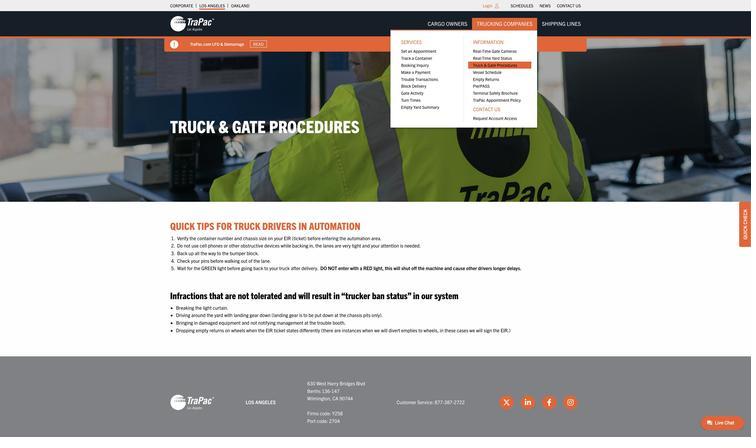 Task type: describe. For each thing, give the bounding box(es) containing it.
real-time yard status link
[[468, 55, 532, 62]]

the up around at the bottom left
[[195, 305, 202, 311]]

appointment inside "set an appointment track a container booking inquiry make a payment trouble transactions block delivery gate activity turn times empty yard summary"
[[413, 49, 436, 54]]

2 down from the left
[[323, 312, 333, 318]]

1 vertical spatial code:
[[317, 418, 328, 424]]

status
[[501, 56, 512, 61]]

trucking companies
[[477, 20, 533, 27]]

needed.
[[404, 243, 421, 249]]

pins
[[201, 258, 209, 264]]

dropping
[[176, 327, 195, 333]]

tight
[[352, 243, 361, 249]]

1 horizontal spatial at
[[335, 312, 339, 318]]

account
[[489, 116, 504, 121]]

contact us for the contact us "link" within menu
[[473, 106, 501, 112]]

size
[[259, 235, 267, 241]]

going
[[241, 265, 252, 271]]

news link
[[540, 1, 551, 10]]

menu for services
[[397, 48, 460, 111]]

to right the way
[[217, 250, 221, 256]]

request account access link
[[468, 115, 532, 122]]

yard inside "set an appointment track a container booking inquiry make a payment trouble transactions block delivery gate activity turn times empty yard summary"
[[413, 104, 421, 110]]

90744
[[340, 396, 353, 402]]

infractions
[[170, 290, 207, 301]]

back
[[253, 265, 263, 271]]

corporate
[[170, 3, 193, 8]]

contact us for the contact us "link" to the right
[[557, 3, 581, 8]]

0 horizontal spatial at
[[305, 320, 308, 326]]

after
[[291, 265, 300, 271]]

while
[[281, 243, 291, 249]]

light image
[[495, 4, 499, 8]]

wheels
[[231, 327, 245, 333]]

0 horizontal spatial los
[[199, 3, 207, 8]]

will inside verify the container number and chassis size on your eir (ticket) before entering the automation area. do not use cell phones or other obstructive devices while backing in, the lanes are very tight and your attention is needed. back up all the way to the bumper block. check your pins before walking out of the lane. wait for the green light before going back to your truck after delivery. do not enter with a red light, this will shut off the machine and cause other drivers longer delays.
[[394, 265, 400, 271]]

for inside verify the container number and chassis size on your eir (ticket) before entering the automation area. do not use cell phones or other obstructive devices while backing in, the lanes are very tight and your attention is needed. back up all the way to the bumper block. check your pins before walking out of the lane. wait for the green light before going back to your truck after delivery. do not enter with a red light, this will shut off the machine and cause other drivers longer delays.
[[187, 265, 193, 271]]

companies
[[504, 20, 533, 27]]

or
[[224, 243, 228, 249]]

verify the container number and chassis size on your eir (ticket) before entering the automation area. do not use cell phones or other obstructive devices while backing in, the lanes are very tight and your attention is needed. back up all the way to the bumper block. check your pins before walking out of the lane. wait for the green light before going back to your truck after delivery. do not enter with a red light, this will shut off the machine and cause other drivers longer delays.
[[176, 235, 521, 271]]

up
[[189, 250, 194, 256]]

services
[[401, 39, 422, 45]]

harry
[[327, 381, 339, 386]]

your left truck
[[269, 265, 278, 271]]

terminal
[[473, 90, 488, 96]]

quick check
[[742, 209, 748, 240]]

shipping
[[542, 20, 566, 27]]

1 vertical spatial los angeles
[[246, 399, 276, 405]]

this
[[385, 265, 392, 271]]

procedures inside real-time gate cameras real-time yard status truck & gate procedures vessel schedule empty returns pierpass terminal safety brochure trapac appointment policy
[[497, 63, 517, 68]]

phones
[[208, 243, 223, 249]]

do
[[177, 243, 183, 249]]

delivery.
[[301, 265, 318, 271]]

on inside breaking the light curtain. driving around the yard with landing gear down (landing gear is to be put down at the chassis pits only). bringing in damaged equipment and not notifying management at the trouble booth. dropping empty returns on wheels when the eir ticket states differently (there are instances when we will divert empties to wheels, in these cases we will sign the eir.)
[[225, 327, 230, 333]]

0 vertical spatial code:
[[320, 411, 331, 417]]

only).
[[372, 312, 383, 318]]

real-time gate cameras link
[[468, 48, 532, 55]]

check inside verify the container number and chassis size on your eir (ticket) before entering the automation area. do not use cell phones or other obstructive devices while backing in, the lanes are very tight and your attention is needed. back up all the way to the bumper block. check your pins before walking out of the lane. wait for the green light before going back to your truck after delivery. do not enter with a red light, this will shut off the machine and cause other drivers longer delays.
[[177, 258, 190, 264]]

way
[[208, 250, 216, 256]]

service:
[[417, 399, 434, 405]]

ban
[[372, 290, 385, 301]]

los angeles image for "footer" containing 630 west harry bridges blvd
[[170, 394, 214, 411]]

information
[[473, 39, 504, 45]]

0 vertical spatial contact
[[557, 3, 575, 8]]

the up use
[[190, 235, 196, 241]]

in up (ticket)
[[299, 219, 307, 232]]

the up damaged
[[207, 312, 213, 318]]

entering
[[322, 235, 339, 241]]

in right result at the bottom of page
[[333, 290, 340, 301]]

port
[[307, 418, 316, 424]]

is inside verify the container number and chassis size on your eir (ticket) before entering the automation area. do not use cell phones or other obstructive devices while backing in, the lanes are very tight and your attention is needed. back up all the way to the bumper block. check your pins before walking out of the lane. wait for the green light before going back to your truck after delivery. do not enter with a red light, this will shut off the machine and cause other drivers longer delays.
[[400, 243, 403, 249]]

empty returns link
[[468, 76, 532, 83]]

tips
[[197, 219, 214, 232]]

the up the very
[[340, 235, 346, 241]]

schedule
[[485, 69, 502, 75]]

eir inside verify the container number and chassis size on your eir (ticket) before entering the automation area. do not use cell phones or other obstructive devices while backing in, the lanes are very tight and your attention is needed. back up all the way to the bumper block. check your pins before walking out of the lane. wait for the green light before going back to your truck after delivery. do not enter with a red light, this will shut off the machine and cause other drivers longer delays.
[[284, 235, 291, 241]]

and left 'cause'
[[444, 265, 452, 271]]

lane.
[[261, 258, 271, 264]]

0 horizontal spatial angeles
[[208, 3, 225, 8]]

2722
[[454, 399, 465, 405]]

quick for quick tips for truck drivers in automation
[[170, 219, 195, 232]]

and up '(landing'
[[284, 290, 297, 301]]

cases
[[457, 327, 468, 333]]

login
[[483, 3, 493, 8]]

chassis inside verify the container number and chassis size on your eir (ticket) before entering the automation area. do not use cell phones or other obstructive devices while backing in, the lanes are very tight and your attention is needed. back up all the way to the bumper block. check your pins before walking out of the lane. wait for the green light before going back to your truck after delivery. do not enter with a red light, this will shut off the machine and cause other drivers longer delays.
[[243, 235, 258, 241]]

will left result at the bottom of page
[[298, 290, 310, 301]]

to left be
[[304, 312, 308, 318]]

demurrage
[[224, 41, 244, 47]]

truck inside real-time gate cameras real-time yard status truck & gate procedures vessel schedule empty returns pierpass terminal safety brochure trapac appointment policy
[[473, 63, 483, 68]]

pits
[[363, 312, 371, 318]]

owners
[[446, 20, 467, 27]]

to left wheels,
[[419, 327, 423, 333]]

empty inside "set an appointment track a container booking inquiry make a payment trouble transactions block delivery gate activity turn times empty yard summary"
[[401, 104, 413, 110]]

lines
[[567, 20, 581, 27]]

your down all
[[191, 258, 200, 264]]

los angeles link
[[199, 1, 225, 10]]

1 time from the top
[[482, 49, 491, 54]]

trapac.com lfd & demurrage
[[190, 41, 244, 47]]

the down the notifying
[[258, 327, 265, 333]]

breaking
[[176, 305, 194, 311]]

drivers
[[262, 219, 297, 232]]

quick for quick check
[[742, 226, 748, 240]]

1 gear from the left
[[250, 312, 259, 318]]

0 vertical spatial a
[[412, 56, 414, 61]]

menu for trucking companies
[[391, 30, 537, 128]]

us inside menu item
[[494, 106, 501, 112]]

schedules link
[[511, 1, 534, 10]]

not
[[328, 265, 337, 271]]

verify
[[177, 235, 189, 241]]

area.
[[371, 235, 382, 241]]

landing
[[234, 312, 249, 318]]

2 vertical spatial &
[[218, 115, 229, 137]]

a inside verify the container number and chassis size on your eir (ticket) before entering the automation area. do not use cell phones or other obstructive devices while backing in, the lanes are very tight and your attention is needed. back up all the way to the bumper block. check your pins before walking out of the lane. wait for the green light before going back to your truck after delivery. do not enter with a red light, this will shut off the machine and cause other drivers longer delays.
[[360, 265, 362, 271]]

firms code:  y258 port code:  2704
[[307, 411, 343, 424]]

turn times link
[[397, 97, 460, 104]]

booking inquiry link
[[397, 62, 460, 69]]

truck & gate procedures
[[170, 115, 360, 137]]

0 vertical spatial check
[[742, 209, 748, 225]]

0 vertical spatial other
[[229, 243, 240, 249]]

147
[[332, 388, 340, 394]]

track
[[401, 56, 411, 61]]

0 vertical spatial &
[[220, 41, 223, 47]]

request account access
[[473, 116, 517, 121]]

truck inside main content
[[234, 219, 260, 232]]

the right sign on the bottom right of the page
[[493, 327, 500, 333]]

1 vertical spatial a
[[412, 69, 414, 75]]

1 we from the left
[[374, 327, 380, 333]]

gate activity link
[[397, 90, 460, 97]]

quick check link
[[739, 202, 751, 247]]

trucking
[[477, 20, 502, 27]]

tolerated
[[251, 290, 282, 301]]

wilmington,
[[307, 396, 331, 402]]

sign
[[484, 327, 492, 333]]

curtain.
[[213, 305, 228, 311]]

blvd
[[356, 381, 365, 386]]

states
[[286, 327, 299, 333]]

the right the off
[[418, 265, 425, 271]]

trapac.com
[[190, 41, 211, 47]]

in left "our"
[[413, 290, 420, 301]]

enter
[[338, 265, 349, 271]]

very
[[342, 243, 351, 249]]

are inside verify the container number and chassis size on your eir (ticket) before entering the automation area. do not use cell phones or other obstructive devices while backing in, the lanes are very tight and your attention is needed. back up all the way to the bumper block. check your pins before walking out of the lane. wait for the green light before going back to your truck after delivery. do not enter with a red light, this will shut off the machine and cause other drivers longer delays.
[[335, 243, 341, 249]]

is inside breaking the light curtain. driving around the yard with landing gear down (landing gear is to be put down at the chassis pits only). bringing in damaged equipment and not notifying management at the trouble booth. dropping empty returns on wheels when the eir ticket states differently (there are instances when we will divert empties to wheels, in these cases we will sign the eir.)
[[299, 312, 302, 318]]

menu for information
[[468, 48, 532, 104]]

1 real- from the top
[[473, 49, 482, 54]]



Task type: locate. For each thing, give the bounding box(es) containing it.
empty inside real-time gate cameras real-time yard status truck & gate procedures vessel schedule empty returns pierpass terminal safety brochure trapac appointment policy
[[473, 76, 484, 82]]

trucking companies link
[[472, 18, 537, 30]]

1 vertical spatial real-
[[473, 56, 482, 61]]

the down be
[[310, 320, 316, 326]]

0 vertical spatial with
[[350, 265, 359, 271]]

code: right the port
[[317, 418, 328, 424]]

2 horizontal spatial truck
[[473, 63, 483, 68]]

real-
[[473, 49, 482, 54], [473, 56, 482, 61]]

real- down information
[[473, 49, 482, 54]]

around
[[191, 312, 206, 318]]

berths
[[307, 388, 321, 394]]

1 vertical spatial are
[[225, 290, 236, 301]]

0 horizontal spatial other
[[229, 243, 240, 249]]

2 time from the top
[[482, 56, 491, 61]]

0 vertical spatial for
[[216, 219, 232, 232]]

contact us link up account at the right top of page
[[468, 104, 532, 115]]

when down pits
[[362, 327, 373, 333]]

in down around at the bottom left
[[194, 320, 198, 326]]

877-
[[435, 399, 444, 405]]

before down walking
[[227, 265, 240, 271]]

0 horizontal spatial chassis
[[243, 235, 258, 241]]

1 horizontal spatial we
[[469, 327, 475, 333]]

chassis inside breaking the light curtain. driving around the yard with landing gear down (landing gear is to be put down at the chassis pits only). bringing in damaged equipment and not notifying management at the trouble booth. dropping empty returns on wheels when the eir ticket states differently (there are instances when we will divert empties to wheels, in these cases we will sign the eir.)
[[347, 312, 362, 318]]

1 horizontal spatial truck
[[234, 219, 260, 232]]

1 horizontal spatial down
[[323, 312, 333, 318]]

1 vertical spatial contact
[[473, 106, 493, 112]]

gate inside "set an appointment track a container booking inquiry make a payment trouble transactions block delivery gate activity turn times empty yard summary"
[[401, 90, 410, 96]]

2 when from the left
[[362, 327, 373, 333]]

and right tight
[[362, 243, 370, 249]]

information menu item
[[468, 36, 532, 104]]

before up in, the
[[308, 235, 321, 241]]

2 we from the left
[[469, 327, 475, 333]]

menu bar
[[508, 1, 584, 10], [391, 18, 586, 128]]

0 vertical spatial los angeles image
[[170, 16, 214, 32]]

read
[[253, 41, 264, 47]]

los
[[199, 3, 207, 8], [246, 399, 254, 405]]

truck & gate procedures menu item
[[468, 62, 532, 69]]

contact up request
[[473, 106, 493, 112]]

1 vertical spatial yard
[[413, 104, 421, 110]]

track a container link
[[397, 55, 460, 62]]

schedules
[[511, 3, 534, 8]]

1 vertical spatial los
[[246, 399, 254, 405]]

1 vertical spatial los angeles image
[[170, 394, 214, 411]]

los angeles
[[199, 3, 225, 8], [246, 399, 276, 405]]

a
[[412, 56, 414, 61], [412, 69, 414, 75], [360, 265, 362, 271]]

west
[[316, 381, 326, 386]]

0 horizontal spatial for
[[187, 265, 193, 271]]

empty down 'vessel'
[[473, 76, 484, 82]]

0 vertical spatial light
[[217, 265, 226, 271]]

set an appointment link
[[397, 48, 460, 55]]

1 vertical spatial not
[[238, 290, 249, 301]]

read link
[[250, 40, 267, 48]]

and
[[234, 235, 242, 241], [362, 243, 370, 249], [444, 265, 452, 271], [284, 290, 297, 301], [242, 320, 249, 326]]

1 horizontal spatial angeles
[[255, 399, 276, 405]]

0 vertical spatial are
[[335, 243, 341, 249]]

delivery
[[412, 83, 426, 89]]

a right make
[[412, 69, 414, 75]]

yard up truck & gate procedures menu item
[[492, 56, 500, 61]]

block
[[401, 83, 411, 89]]

0 vertical spatial angeles
[[208, 3, 225, 8]]

container
[[415, 56, 432, 61]]

1 horizontal spatial on
[[268, 235, 273, 241]]

for right the wait
[[187, 265, 193, 271]]

time down information
[[482, 49, 491, 54]]

trucking companies menu item
[[391, 18, 537, 128]]

on down equipment
[[225, 327, 230, 333]]

attention
[[381, 243, 399, 249]]

0 horizontal spatial contact us link
[[468, 104, 532, 115]]

infractions that are not tolerated and will result in "trucker ban status" in our system
[[170, 290, 459, 301]]

quick
[[170, 219, 195, 232], [742, 226, 748, 240]]

2 gear from the left
[[289, 312, 298, 318]]

1 vertical spatial menu bar
[[391, 18, 586, 128]]

we down the only).
[[374, 327, 380, 333]]

is left be
[[299, 312, 302, 318]]

0 horizontal spatial check
[[177, 258, 190, 264]]

& inside real-time gate cameras real-time yard status truck & gate procedures vessel schedule empty returns pierpass terminal safety brochure trapac appointment policy
[[484, 63, 487, 68]]

appointment inside real-time gate cameras real-time yard status truck & gate procedures vessel schedule empty returns pierpass terminal safety brochure trapac appointment policy
[[486, 97, 509, 103]]

1 horizontal spatial chassis
[[347, 312, 362, 318]]

truck & gate procedures link
[[468, 62, 532, 69]]

status"
[[387, 290, 411, 301]]

down
[[260, 312, 271, 318], [323, 312, 333, 318]]

0 vertical spatial not
[[184, 243, 190, 249]]

us up lines on the top right of page
[[576, 3, 581, 8]]

green
[[201, 265, 216, 271]]

1 horizontal spatial contact
[[557, 3, 575, 8]]

2 vertical spatial are
[[334, 327, 341, 333]]

1 vertical spatial procedures
[[269, 115, 360, 137]]

system
[[434, 290, 459, 301]]

1 horizontal spatial not
[[238, 290, 249, 301]]

when right wheels
[[246, 327, 257, 333]]

our
[[421, 290, 433, 301]]

0 vertical spatial us
[[576, 3, 581, 8]]

pierpass
[[473, 83, 490, 89]]

1 vertical spatial contact us link
[[468, 104, 532, 115]]

is left needed.
[[400, 243, 403, 249]]

with up equipment
[[224, 312, 233, 318]]

1 down from the left
[[260, 312, 271, 318]]

with
[[350, 265, 359, 271], [224, 312, 233, 318]]

0 vertical spatial menu bar
[[508, 1, 584, 10]]

time
[[482, 49, 491, 54], [482, 56, 491, 61]]

contact us link inside menu
[[468, 104, 532, 115]]

1 horizontal spatial gear
[[289, 312, 298, 318]]

your up devices
[[274, 235, 283, 241]]

ticket
[[274, 327, 285, 333]]

is
[[400, 243, 403, 249], [299, 312, 302, 318]]

1 vertical spatial empty
[[401, 104, 413, 110]]

1 horizontal spatial us
[[576, 3, 581, 8]]

the right all
[[201, 250, 207, 256]]

these
[[445, 327, 456, 333]]

are left the very
[[335, 243, 341, 249]]

los angeles image for banner containing cargo owners
[[170, 16, 214, 32]]

at up differently
[[305, 320, 308, 326]]

are down booth.
[[334, 327, 341, 333]]

will right this
[[394, 265, 400, 271]]

with inside verify the container number and chassis size on your eir (ticket) before entering the automation area. do not use cell phones or other obstructive devices while backing in, the lanes are very tight and your attention is needed. back up all the way to the bumper block. check your pins before walking out of the lane. wait for the green light before going back to your truck after delivery. do not enter with a red light, this will shut off the machine and cause other drivers longer delays.
[[350, 265, 359, 271]]

the right of
[[254, 258, 260, 264]]

oakland
[[231, 3, 250, 8]]

for
[[216, 219, 232, 232], [187, 265, 193, 271]]

0 horizontal spatial when
[[246, 327, 257, 333]]

1 vertical spatial time
[[482, 56, 491, 61]]

0 vertical spatial truck
[[473, 63, 483, 68]]

corporate link
[[170, 1, 193, 10]]

down up trouble
[[323, 312, 333, 318]]

are right that
[[225, 290, 236, 301]]

gear
[[250, 312, 259, 318], [289, 312, 298, 318]]

1 los angeles image from the top
[[170, 16, 214, 32]]

light inside verify the container number and chassis size on your eir (ticket) before entering the automation area. do not use cell phones or other obstructive devices while backing in, the lanes are very tight and your attention is needed. back up all the way to the bumper block. check your pins before walking out of the lane. wait for the green light before going back to your truck after delivery. do not enter with a red light, this will shut off the machine and cause other drivers longer delays.
[[217, 265, 226, 271]]

check
[[742, 209, 748, 225], [177, 258, 190, 264]]

footer containing 630 west harry bridges blvd
[[0, 357, 751, 437]]

contact up shipping lines
[[557, 3, 575, 8]]

(there
[[321, 327, 333, 333]]

0 vertical spatial on
[[268, 235, 273, 241]]

contact us up lines on the top right of page
[[557, 3, 581, 8]]

container
[[197, 235, 216, 241]]

payment
[[415, 69, 431, 75]]

light down walking
[[217, 265, 226, 271]]

appointment down terminal safety brochure link
[[486, 97, 509, 103]]

contact us up request
[[473, 106, 501, 112]]

will left divert
[[381, 327, 388, 333]]

1 horizontal spatial quick
[[742, 226, 748, 240]]

1 horizontal spatial eir
[[284, 235, 291, 241]]

menu bar containing cargo owners
[[391, 18, 586, 128]]

0 horizontal spatial truck
[[170, 115, 215, 137]]

1 horizontal spatial when
[[362, 327, 373, 333]]

booth.
[[333, 320, 346, 326]]

cell
[[200, 243, 207, 249]]

1 horizontal spatial before
[[227, 265, 240, 271]]

number
[[217, 235, 233, 241]]

when
[[246, 327, 257, 333], [362, 327, 373, 333]]

contact us link up lines on the top right of page
[[557, 1, 581, 10]]

access
[[504, 116, 517, 121]]

the left 'green'
[[194, 265, 200, 271]]

back
[[177, 250, 187, 256]]

to
[[217, 250, 221, 256], [264, 265, 268, 271], [304, 312, 308, 318], [419, 327, 423, 333]]

real-time gate cameras real-time yard status truck & gate procedures vessel schedule empty returns pierpass terminal safety brochure trapac appointment policy
[[473, 49, 521, 103]]

a left red
[[360, 265, 362, 271]]

light up around at the bottom left
[[203, 305, 212, 311]]

2 vertical spatial a
[[360, 265, 362, 271]]

before down the way
[[210, 258, 223, 264]]

other up bumper
[[229, 243, 240, 249]]

0 vertical spatial time
[[482, 49, 491, 54]]

0 vertical spatial los angeles
[[199, 3, 225, 8]]

cargo owners
[[428, 20, 467, 27]]

2 vertical spatial before
[[227, 265, 240, 271]]

not left the notifying
[[251, 320, 257, 326]]

0 horizontal spatial light
[[203, 305, 212, 311]]

contact us inside "link"
[[473, 106, 501, 112]]

wheels,
[[424, 327, 439, 333]]

walking
[[225, 258, 240, 264]]

services menu item
[[397, 36, 460, 111]]

do
[[320, 265, 327, 271]]

appointment up the container
[[413, 49, 436, 54]]

1 horizontal spatial check
[[742, 209, 748, 225]]

bringing
[[176, 320, 193, 326]]

0 vertical spatial eir
[[284, 235, 291, 241]]

with right enter at the left bottom of page
[[350, 265, 359, 271]]

0 horizontal spatial empty
[[401, 104, 413, 110]]

1 vertical spatial with
[[224, 312, 233, 318]]

quick inside main content
[[170, 219, 195, 232]]

contact us menu item
[[468, 104, 532, 122]]

banner containing cargo owners
[[0, 11, 751, 128]]

0 horizontal spatial los angeles
[[199, 3, 225, 8]]

automation
[[347, 235, 370, 241]]

customer
[[397, 399, 416, 405]]

1 vertical spatial light
[[203, 305, 212, 311]]

your down area.
[[371, 243, 380, 249]]

1 horizontal spatial with
[[350, 265, 359, 271]]

gear up the management
[[289, 312, 298, 318]]

not right do
[[184, 243, 190, 249]]

eir down the notifying
[[266, 327, 273, 333]]

2 horizontal spatial not
[[251, 320, 257, 326]]

menu containing set an appointment
[[397, 48, 460, 111]]

1 horizontal spatial contact us link
[[557, 1, 581, 10]]

1 vertical spatial angeles
[[255, 399, 276, 405]]

menu containing real-time gate cameras
[[468, 48, 532, 104]]

2704
[[329, 418, 340, 424]]

and right number
[[234, 235, 242, 241]]

1 vertical spatial is
[[299, 312, 302, 318]]

los angeles image
[[170, 16, 214, 32], [170, 394, 214, 411]]

0 vertical spatial real-
[[473, 49, 482, 54]]

all
[[195, 250, 200, 256]]

to down lane.
[[264, 265, 268, 271]]

0 vertical spatial chassis
[[243, 235, 258, 241]]

the up booth.
[[340, 312, 346, 318]]

menu
[[391, 30, 537, 128], [397, 48, 460, 111], [468, 48, 532, 104]]

0 vertical spatial is
[[400, 243, 403, 249]]

are inside breaking the light curtain. driving around the yard with landing gear down (landing gear is to be put down at the chassis pits only). bringing in damaged equipment and not notifying management at the trouble booth. dropping empty returns on wheels when the eir ticket states differently (there are instances when we will divert empties to wheels, in these cases we will sign the eir.)
[[334, 327, 341, 333]]

real- up 'vessel'
[[473, 56, 482, 61]]

will left sign on the bottom right of the page
[[476, 327, 483, 333]]

chassis up obstructive
[[243, 235, 258, 241]]

footer
[[0, 357, 751, 437]]

not inside verify the container number and chassis size on your eir (ticket) before entering the automation area. do not use cell phones or other obstructive devices while backing in, the lanes are very tight and your attention is needed. back up all the way to the bumper block. check your pins before walking out of the lane. wait for the green light before going back to your truck after delivery. do not enter with a red light, this will shut off the machine and cause other drivers longer delays.
[[184, 243, 190, 249]]

chassis left pits
[[347, 312, 362, 318]]

code: up 2704
[[320, 411, 331, 417]]

block.
[[247, 250, 259, 256]]

booking
[[401, 63, 416, 68]]

gear right landing at the bottom of page
[[250, 312, 259, 318]]

eir inside breaking the light curtain. driving around the yard with landing gear down (landing gear is to be put down at the chassis pits only). bringing in damaged equipment and not notifying management at the trouble booth. dropping empty returns on wheels when the eir ticket states differently (there are instances when we will divert empties to wheels, in these cases we will sign the eir.)
[[266, 327, 273, 333]]

0 horizontal spatial before
[[210, 258, 223, 264]]

solid image
[[170, 40, 178, 49]]

0 horizontal spatial not
[[184, 243, 190, 249]]

on right size
[[268, 235, 273, 241]]

los angeles image inside "footer"
[[170, 394, 214, 411]]

0 vertical spatial contact us link
[[557, 1, 581, 10]]

result
[[312, 290, 332, 301]]

0 horizontal spatial eir
[[266, 327, 273, 333]]

eir up while
[[284, 235, 291, 241]]

terminal safety brochure link
[[468, 90, 532, 97]]

0 vertical spatial before
[[308, 235, 321, 241]]

1 horizontal spatial for
[[216, 219, 232, 232]]

a right track
[[412, 56, 414, 61]]

eir.)
[[501, 327, 511, 333]]

1 vertical spatial other
[[466, 265, 477, 271]]

empty down turn
[[401, 104, 413, 110]]

empty yard summary link
[[397, 104, 460, 111]]

with inside breaking the light curtain. driving around the yard with landing gear down (landing gear is to be put down at the chassis pits only). bringing in damaged equipment and not notifying management at the trouble booth. dropping empty returns on wheels when the eir ticket states differently (there are instances when we will divert empties to wheels, in these cases we will sign the eir.)
[[224, 312, 233, 318]]

1 vertical spatial check
[[177, 258, 190, 264]]

on
[[268, 235, 273, 241], [225, 327, 230, 333]]

0 vertical spatial procedures
[[497, 63, 517, 68]]

0 horizontal spatial contact us
[[473, 106, 501, 112]]

0 horizontal spatial we
[[374, 327, 380, 333]]

your
[[274, 235, 283, 241], [371, 243, 380, 249], [191, 258, 200, 264], [269, 265, 278, 271]]

gate
[[492, 49, 500, 54], [488, 63, 496, 68], [401, 90, 410, 96], [232, 115, 266, 137]]

1 horizontal spatial other
[[466, 265, 477, 271]]

trouble
[[317, 320, 332, 326]]

other
[[229, 243, 240, 249], [466, 265, 477, 271]]

0 vertical spatial at
[[335, 312, 339, 318]]

yard down times at the right of page
[[413, 104, 421, 110]]

0 horizontal spatial procedures
[[269, 115, 360, 137]]

on inside verify the container number and chassis size on your eir (ticket) before entering the automation area. do not use cell phones or other obstructive devices while backing in, the lanes are very tight and your attention is needed. back up all the way to the bumper block. check your pins before walking out of the lane. wait for the green light before going back to your truck after delivery. do not enter with a red light, this will shut off the machine and cause other drivers longer delays.
[[268, 235, 273, 241]]

safety
[[489, 90, 501, 96]]

2 los angeles image from the top
[[170, 394, 214, 411]]

1 horizontal spatial contact us
[[557, 3, 581, 8]]

1 horizontal spatial appointment
[[486, 97, 509, 103]]

appointment
[[413, 49, 436, 54], [486, 97, 509, 103]]

we right cases
[[469, 327, 475, 333]]

not inside breaking the light curtain. driving around the yard with landing gear down (landing gear is to be put down at the chassis pits only). bringing in damaged equipment and not notifying management at the trouble booth. dropping empty returns on wheels when the eir ticket states differently (there are instances when we will divert empties to wheels, in these cases we will sign the eir.)
[[251, 320, 257, 326]]

2 real- from the top
[[473, 56, 482, 61]]

time up truck & gate procedures link
[[482, 56, 491, 61]]

out
[[241, 258, 247, 264]]

menu containing services
[[391, 30, 537, 128]]

lfd
[[212, 41, 220, 47]]

yard inside real-time gate cameras real-time yard status truck & gate procedures vessel schedule empty returns pierpass terminal safety brochure trapac appointment policy
[[492, 56, 500, 61]]

brochure
[[501, 90, 518, 96]]

for up number
[[216, 219, 232, 232]]

in left these
[[440, 327, 444, 333]]

1 vertical spatial contact us
[[473, 106, 501, 112]]

off
[[411, 265, 417, 271]]

1 vertical spatial us
[[494, 106, 501, 112]]

quick tips for truck drivers in automation main content
[[164, 219, 587, 339]]

vessel schedule link
[[468, 69, 532, 76]]

630 west harry bridges blvd berths 136-147 wilmington, ca 90744
[[307, 381, 365, 402]]

0 horizontal spatial on
[[225, 327, 230, 333]]

los angeles image inside banner
[[170, 16, 214, 32]]

1 vertical spatial before
[[210, 258, 223, 264]]

and down landing at the bottom of page
[[242, 320, 249, 326]]

1 vertical spatial appointment
[[486, 97, 509, 103]]

the down or
[[222, 250, 229, 256]]

down up the notifying
[[260, 312, 271, 318]]

menu bar inside banner
[[391, 18, 586, 128]]

light inside breaking the light curtain. driving around the yard with landing gear down (landing gear is to be put down at the chassis pits only). bringing in damaged equipment and not notifying management at the trouble booth. dropping empty returns on wheels when the eir ticket states differently (there are instances when we will divert empties to wheels, in these cases we will sign the eir.)
[[203, 305, 212, 311]]

block delivery link
[[397, 83, 460, 90]]

cameras
[[501, 49, 517, 54]]

not up landing at the bottom of page
[[238, 290, 249, 301]]

machine
[[426, 265, 443, 271]]

menu bar containing schedules
[[508, 1, 584, 10]]

at up booth.
[[335, 312, 339, 318]]

0 horizontal spatial is
[[299, 312, 302, 318]]

banner
[[0, 11, 751, 128]]

1 vertical spatial chassis
[[347, 312, 362, 318]]

summary
[[422, 104, 439, 110]]

2 horizontal spatial before
[[308, 235, 321, 241]]

1 when from the left
[[246, 327, 257, 333]]

times
[[410, 97, 421, 103]]

0 vertical spatial los
[[199, 3, 207, 8]]

and inside breaking the light curtain. driving around the yard with landing gear down (landing gear is to be put down at the chassis pits only). bringing in damaged equipment and not notifying management at the trouble booth. dropping empty returns on wheels when the eir ticket states differently (there are instances when we will divert empties to wheels, in these cases we will sign the eir.)
[[242, 320, 249, 326]]

other right 'cause'
[[466, 265, 477, 271]]

1 vertical spatial on
[[225, 327, 230, 333]]

contact inside menu item
[[473, 106, 493, 112]]

code:
[[320, 411, 331, 417], [317, 418, 328, 424]]

1 horizontal spatial los angeles
[[246, 399, 276, 405]]

us up account at the right top of page
[[494, 106, 501, 112]]



Task type: vqa. For each thing, say whether or not it's contained in the screenshot.
empties at the right bottom of the page
yes



